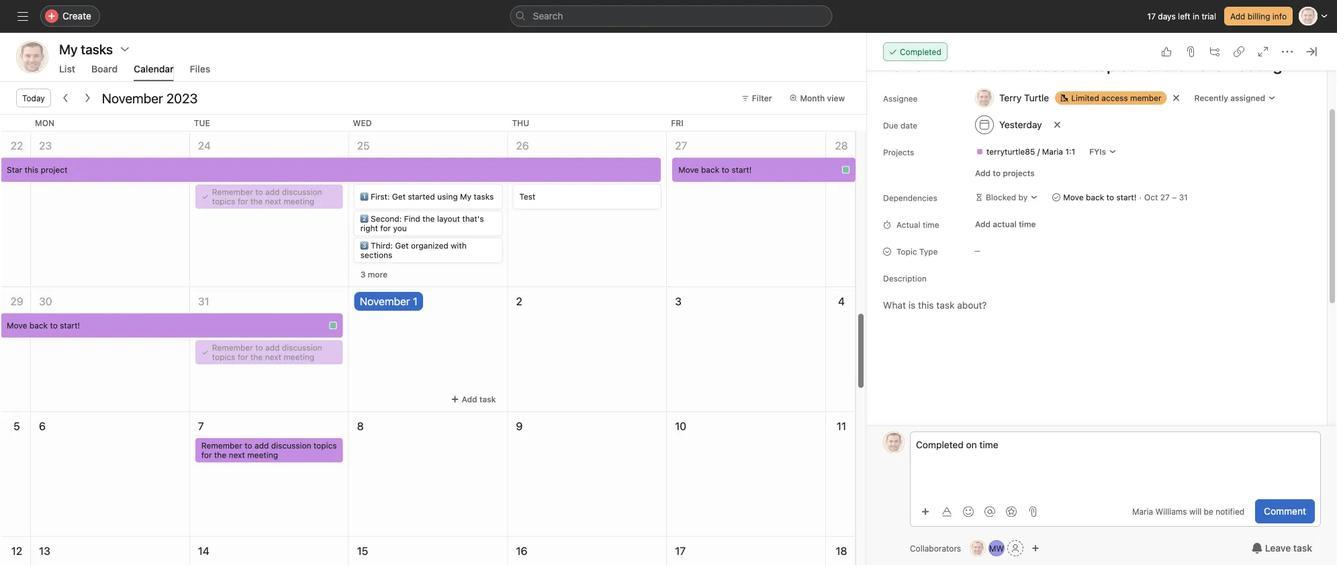 Task type: locate. For each thing, give the bounding box(es) containing it.
trial
[[1202, 11, 1216, 21]]

0 vertical spatial add
[[265, 187, 280, 197]]

remember
[[212, 187, 253, 197], [212, 343, 253, 353], [201, 441, 242, 451]]

0 vertical spatial tt
[[26, 51, 39, 63]]

formatting image
[[942, 507, 952, 518]]

1 vertical spatial topics
[[212, 353, 235, 362]]

move back to start! down 30
[[7, 321, 80, 330]]

more actions for this task image
[[1282, 46, 1293, 57]]

0 vertical spatial 31
[[1179, 193, 1188, 202]]

tue
[[194, 118, 210, 128]]

0 vertical spatial task
[[479, 395, 496, 404]]

1 vertical spatial get
[[395, 241, 409, 251]]

task inside "leave task" button
[[1294, 543, 1313, 554]]

discussion inside 7 remember to add discussion topics for the next meeting
[[271, 441, 311, 451]]

0 horizontal spatial back
[[29, 321, 48, 330]]

1 horizontal spatial start!
[[732, 165, 752, 175]]

2 vertical spatial meeting
[[247, 451, 278, 460]]

remember inside 7 remember to add discussion topics for the next meeting
[[201, 441, 242, 451]]

due date
[[883, 121, 918, 130]]

move back to start! for 30
[[7, 321, 80, 330]]

0 horizontal spatial 3
[[360, 270, 366, 279]]

1 vertical spatial 17
[[675, 545, 686, 558]]

move back to start! down fyis
[[1063, 193, 1137, 202]]

2 vertical spatial next
[[229, 451, 245, 460]]

tt button for month view dropdown button
[[16, 41, 48, 73]]

search button
[[510, 5, 833, 27]]

projects
[[1003, 169, 1035, 178]]

topic
[[897, 247, 917, 257]]

terry turtle button
[[969, 86, 1055, 110]]

tt button left list
[[16, 41, 48, 73]]

0 horizontal spatial 27
[[675, 139, 687, 152]]

31 inside remember to add discussion topics for the next meeting dialog
[[1179, 193, 1188, 202]]

november down more
[[360, 295, 410, 308]]

move back to start! inside main content
[[1063, 193, 1137, 202]]

toolbar inside remember to add discussion topics for the next meeting dialog
[[916, 502, 1042, 522]]

0 vertical spatial remember
[[212, 187, 253, 197]]

27 left –
[[1161, 193, 1170, 202]]

16
[[516, 545, 528, 558]]

discussion for 24
[[282, 187, 322, 197]]

2 vertical spatial topics
[[314, 441, 337, 451]]

2 horizontal spatial time
[[1019, 220, 1036, 229]]

5
[[14, 420, 20, 433]]

attachments: add a file to this task, remember to add discussion topics for the next meeting image
[[1186, 46, 1196, 57]]

2 horizontal spatial tt button
[[970, 541, 986, 557]]

tt button right 11 at right
[[883, 432, 905, 453]]

0 likes. click to like this task image
[[1161, 46, 1172, 57]]

tt button left mw
[[970, 541, 986, 557]]

move for 27
[[679, 165, 699, 175]]

1 vertical spatial november
[[360, 295, 410, 308]]

task inside 'add task' button
[[479, 395, 496, 404]]

second:
[[371, 214, 402, 224]]

start!
[[732, 165, 752, 175], [1117, 193, 1137, 202], [60, 321, 80, 330]]

4
[[838, 295, 845, 308]]

1 vertical spatial 3
[[675, 295, 682, 308]]

move back to start! for 27
[[679, 165, 752, 175]]

–
[[1172, 193, 1177, 202]]

the inside 2️⃣ second: find the layout that's right for you
[[423, 214, 435, 224]]

terry
[[999, 92, 1022, 103]]

2 horizontal spatial move back to start!
[[1063, 193, 1137, 202]]

today
[[22, 93, 45, 103]]

get for started
[[392, 192, 406, 202]]

1 vertical spatial task
[[1294, 543, 1313, 554]]

2 vertical spatial add
[[255, 441, 269, 451]]

limited
[[1072, 93, 1100, 103]]

add for add task
[[462, 395, 477, 404]]

start! for 30
[[60, 321, 80, 330]]

back for 30
[[29, 321, 48, 330]]

1 vertical spatial move
[[1063, 193, 1084, 202]]

create
[[62, 10, 91, 21]]

assigned
[[1231, 93, 1266, 103]]

1 horizontal spatial 3
[[675, 295, 682, 308]]

remember to add discussion topics for the next meeting dialog
[[867, 7, 1337, 566]]

add task
[[462, 395, 496, 404]]

add to projects button
[[969, 164, 1041, 183]]

terry turtle
[[999, 92, 1049, 103]]

1 horizontal spatial move back to start!
[[679, 165, 752, 175]]

next
[[265, 197, 281, 206], [265, 353, 281, 362], [229, 451, 245, 460]]

appreciations image
[[1006, 507, 1017, 518]]

tt
[[26, 51, 39, 63], [889, 438, 899, 447], [973, 544, 983, 553]]

27 down fri
[[675, 139, 687, 152]]

project
[[41, 165, 67, 175]]

7 remember to add discussion topics for the next meeting
[[198, 420, 337, 460]]

organized
[[411, 241, 449, 251]]

1 horizontal spatial task
[[1294, 543, 1313, 554]]

1️⃣
[[360, 192, 368, 202]]

for inside 7 remember to add discussion topics for the next meeting
[[201, 451, 212, 460]]

1 horizontal spatial move
[[679, 165, 699, 175]]

completed inside button
[[900, 47, 942, 56]]

toolbar
[[916, 502, 1042, 522]]

add inside dropdown button
[[975, 220, 991, 229]]

1 vertical spatial completed
[[916, 440, 964, 451]]

move down 1:1
[[1063, 193, 1084, 202]]

add for 24
[[265, 187, 280, 197]]

13
[[39, 545, 50, 558]]

0 vertical spatial back
[[701, 165, 720, 175]]

1 vertical spatial discussion
[[282, 343, 322, 353]]

actual
[[993, 220, 1017, 229]]

2 horizontal spatial tt
[[973, 544, 983, 553]]

0 horizontal spatial task
[[479, 395, 496, 404]]

view
[[827, 93, 845, 103]]

2 vertical spatial tt
[[973, 544, 983, 553]]

2 horizontal spatial start!
[[1117, 193, 1137, 202]]

tt left completed on time
[[889, 438, 899, 447]]

0 vertical spatial topics
[[212, 197, 235, 206]]

november 2023
[[102, 90, 198, 106]]

2 vertical spatial start!
[[60, 321, 80, 330]]

november down calendar link at the left top
[[102, 90, 163, 106]]

maria left williams
[[1132, 507, 1153, 517]]

the inside 7 remember to add discussion topics for the next meeting
[[214, 451, 226, 460]]

1 vertical spatial move back to start!
[[1063, 193, 1137, 202]]

move inside remember to add discussion topics for the next meeting dialog
[[1063, 193, 1084, 202]]

time inside dropdown button
[[1019, 220, 1036, 229]]

completed button
[[883, 42, 948, 61]]

in
[[1193, 11, 1200, 21]]

recently assigned button
[[1189, 89, 1282, 107]]

1 horizontal spatial 27
[[1161, 193, 1170, 202]]

1 horizontal spatial tt button
[[883, 432, 905, 453]]

0 horizontal spatial 31
[[198, 295, 209, 308]]

0 vertical spatial discussion
[[282, 187, 322, 197]]

tt left mw
[[973, 544, 983, 553]]

filter
[[752, 93, 772, 103]]

0 horizontal spatial tt button
[[16, 41, 48, 73]]

main content containing terry turtle
[[869, 7, 1326, 566]]

0 vertical spatial tt button
[[16, 41, 48, 73]]

show options image
[[120, 44, 130, 54]]

leave task
[[1265, 543, 1313, 554]]

get for organized
[[395, 241, 409, 251]]

1 horizontal spatial 31
[[1179, 193, 1188, 202]]

add actual time button
[[969, 215, 1042, 234]]

remove assignee image
[[1172, 94, 1181, 102]]

close details image
[[1306, 46, 1317, 57]]

add for add to projects
[[975, 169, 991, 178]]

get inside 3️⃣ third: get organized with sections
[[395, 241, 409, 251]]

0 horizontal spatial november
[[102, 90, 163, 106]]

tasks
[[474, 192, 494, 202]]

date
[[901, 121, 918, 130]]

terryturtle85
[[987, 147, 1035, 157]]

1 vertical spatial tt
[[889, 438, 899, 447]]

move down fri
[[679, 165, 699, 175]]

1 vertical spatial add
[[265, 343, 280, 353]]

2 vertical spatial discussion
[[271, 441, 311, 451]]

9
[[516, 420, 523, 433]]

2 vertical spatial remember
[[201, 441, 242, 451]]

0 vertical spatial 17
[[1148, 11, 1156, 21]]

get down you
[[395, 241, 409, 251]]

1 vertical spatial remember
[[212, 343, 253, 353]]

my tasks
[[59, 41, 113, 57]]

1 vertical spatial 27
[[1161, 193, 1170, 202]]

0 horizontal spatial 17
[[675, 545, 686, 558]]

1 horizontal spatial november
[[360, 295, 410, 308]]

2 horizontal spatial back
[[1086, 193, 1104, 202]]

0 vertical spatial remember to add discussion topics for the next meeting
[[212, 187, 322, 206]]

2 vertical spatial back
[[29, 321, 48, 330]]

move back to start! down fri
[[679, 165, 752, 175]]

topics inside 7 remember to add discussion topics for the next meeting
[[314, 441, 337, 451]]

0 vertical spatial completed
[[900, 47, 942, 56]]

maria right / at the right top
[[1042, 147, 1063, 157]]

back inside main content
[[1086, 193, 1104, 202]]

3 for 3
[[675, 295, 682, 308]]

1 horizontal spatial 17
[[1148, 11, 1156, 21]]

add inside button
[[975, 169, 991, 178]]

1 horizontal spatial time
[[980, 440, 999, 451]]

completed left on
[[916, 440, 964, 451]]

1 vertical spatial remember to add discussion topics for the next meeting
[[212, 343, 322, 362]]

1 vertical spatial back
[[1086, 193, 1104, 202]]

tt left list
[[26, 51, 39, 63]]

copy task link image
[[1234, 46, 1245, 57]]

0 vertical spatial meeting
[[284, 197, 314, 206]]

turtle
[[1024, 92, 1049, 103]]

1 vertical spatial meeting
[[284, 353, 314, 362]]

17 days left in trial
[[1148, 11, 1216, 21]]

0 vertical spatial next
[[265, 197, 281, 206]]

0 horizontal spatial move
[[7, 321, 27, 330]]

main content
[[869, 7, 1326, 566]]

8
[[357, 420, 364, 433]]

remember to add discussion topics for the next meeting for 31
[[212, 343, 322, 362]]

completed up assignee
[[900, 47, 942, 56]]

1 horizontal spatial back
[[701, 165, 720, 175]]

0 vertical spatial move
[[679, 165, 699, 175]]

24
[[198, 139, 211, 152]]

0 horizontal spatial tt
[[26, 51, 39, 63]]

add billing info button
[[1224, 7, 1293, 26]]

thu
[[512, 118, 529, 128]]

time for add actual time
[[1019, 220, 1036, 229]]

0 vertical spatial move back to start!
[[679, 165, 752, 175]]

get right first:
[[392, 192, 406, 202]]

0 vertical spatial november
[[102, 90, 163, 106]]

6
[[39, 420, 46, 433]]

actual time
[[897, 220, 939, 230]]

2 vertical spatial tt button
[[970, 541, 986, 557]]

at mention image
[[985, 507, 995, 518]]

recently
[[1195, 93, 1229, 103]]

clear due date image
[[1054, 121, 1062, 129]]

1 vertical spatial next
[[265, 353, 281, 362]]

start! inside remember to add discussion topics for the next meeting dialog
[[1117, 193, 1137, 202]]

1 vertical spatial start!
[[1117, 193, 1137, 202]]

completed for completed
[[900, 47, 942, 56]]

0 vertical spatial get
[[392, 192, 406, 202]]

0 horizontal spatial start!
[[60, 321, 80, 330]]

more
[[368, 270, 388, 279]]

14
[[198, 545, 209, 558]]

add subtask image
[[1210, 46, 1220, 57]]

to inside 7 remember to add discussion topics for the next meeting
[[245, 441, 252, 451]]

29
[[10, 295, 23, 308]]

blocked by
[[986, 193, 1028, 202]]

move down "29"
[[7, 321, 27, 330]]

0 horizontal spatial maria
[[1042, 147, 1063, 157]]

november 1
[[360, 295, 418, 308]]

26
[[516, 139, 529, 152]]

using
[[437, 192, 458, 202]]

1 remember to add discussion topics for the next meeting from the top
[[212, 187, 322, 206]]

the
[[250, 197, 263, 206], [423, 214, 435, 224], [250, 353, 263, 362], [214, 451, 226, 460]]

board link
[[91, 63, 118, 81]]

to
[[722, 165, 729, 175], [993, 169, 1001, 178], [255, 187, 263, 197], [1107, 193, 1114, 202], [50, 321, 58, 330], [255, 343, 263, 353], [245, 441, 252, 451]]

1 vertical spatial tt button
[[883, 432, 905, 453]]

0 vertical spatial start!
[[732, 165, 752, 175]]

2 remember to add discussion topics for the next meeting from the top
[[212, 343, 322, 362]]

1 vertical spatial maria
[[1132, 507, 1153, 517]]

0 vertical spatial maria
[[1042, 147, 1063, 157]]

2 vertical spatial move back to start!
[[7, 321, 80, 330]]

2 vertical spatial move
[[7, 321, 27, 330]]

0 horizontal spatial move back to start!
[[7, 321, 80, 330]]

0 vertical spatial 3
[[360, 270, 366, 279]]

full screen image
[[1258, 46, 1269, 57]]

tt for mw button
[[889, 438, 899, 447]]

maria williams will be notified
[[1132, 507, 1245, 517]]

1 horizontal spatial tt
[[889, 438, 899, 447]]

2 horizontal spatial move
[[1063, 193, 1084, 202]]

3 more button
[[354, 265, 394, 284]]

27 inside main content
[[1161, 193, 1170, 202]]

filter button
[[735, 89, 778, 107]]

remember to add discussion topics for the next meeting for 24
[[212, 187, 322, 206]]

3 inside button
[[360, 270, 366, 279]]

meeting inside 7 remember to add discussion topics for the next meeting
[[247, 451, 278, 460]]

tt button for mw button
[[883, 432, 905, 453]]

add for 31
[[265, 343, 280, 353]]



Task type: describe. For each thing, give the bounding box(es) containing it.
fyis button
[[1084, 142, 1123, 161]]

first:
[[371, 192, 390, 202]]

blocked by button
[[969, 188, 1045, 207]]

started
[[408, 192, 435, 202]]

list
[[59, 63, 75, 75]]

3️⃣
[[360, 241, 368, 251]]

17 for 17 days left in trial
[[1148, 11, 1156, 21]]

1 vertical spatial 31
[[198, 295, 209, 308]]

task for november 1
[[479, 395, 496, 404]]

completed on time
[[916, 440, 999, 451]]

23
[[39, 139, 52, 152]]

17 for 17
[[675, 545, 686, 558]]

move for 30
[[7, 321, 27, 330]]

projects
[[883, 148, 914, 157]]

—
[[975, 247, 981, 255]]

0 horizontal spatial time
[[923, 220, 939, 230]]

remember for 24
[[212, 187, 253, 197]]

assignee
[[883, 94, 918, 103]]

tt for month view dropdown button
[[26, 51, 39, 63]]

comment
[[1264, 506, 1306, 517]]

25
[[357, 139, 370, 152]]

add task button
[[445, 390, 502, 409]]

williams
[[1156, 507, 1187, 517]]

month
[[800, 93, 825, 103]]

to inside button
[[993, 169, 1001, 178]]

find
[[404, 214, 420, 224]]

board
[[91, 63, 118, 75]]

search list box
[[510, 5, 833, 27]]

test
[[519, 192, 536, 202]]

by
[[1019, 193, 1028, 202]]

/
[[1038, 147, 1040, 157]]

list link
[[59, 63, 75, 81]]

task for collaborators
[[1294, 543, 1313, 554]]

discussion for 31
[[282, 343, 322, 353]]

add for add actual time
[[975, 220, 991, 229]]

dependencies
[[883, 193, 938, 203]]

add billing info
[[1231, 11, 1287, 21]]

topics for 31
[[212, 353, 235, 362]]

11
[[837, 420, 846, 433]]

star
[[7, 165, 22, 175]]

completed for completed on time
[[916, 440, 964, 451]]

previous month image
[[60, 93, 71, 103]]

this
[[25, 165, 38, 175]]

yesterday button
[[969, 113, 1048, 137]]

right
[[360, 224, 378, 233]]

limited access member
[[1072, 93, 1162, 103]]

november for november 2023
[[102, 90, 163, 106]]

1️⃣ first: get started using my tasks
[[360, 192, 494, 202]]

0 vertical spatial 27
[[675, 139, 687, 152]]

meeting for 31
[[284, 353, 314, 362]]

on
[[966, 440, 977, 451]]

fyis
[[1090, 147, 1106, 157]]

november for november 1
[[360, 295, 410, 308]]

search
[[533, 10, 563, 21]]

— button
[[969, 242, 1050, 261]]

days
[[1158, 11, 1176, 21]]

2️⃣ second: find the layout that's right for you
[[360, 214, 484, 233]]

be
[[1204, 507, 1214, 517]]

type
[[919, 247, 938, 257]]

1 horizontal spatial maria
[[1132, 507, 1153, 517]]

back for 27
[[701, 165, 720, 175]]

3️⃣ third: get organized with sections
[[360, 241, 467, 260]]

next month image
[[82, 93, 93, 103]]

22
[[11, 139, 23, 152]]

files
[[190, 63, 210, 75]]

15
[[357, 545, 368, 558]]

files link
[[190, 63, 210, 81]]

star this project
[[7, 165, 67, 175]]

collaborators
[[910, 544, 961, 553]]

leave task button
[[1243, 537, 1321, 561]]

yesterday
[[999, 119, 1042, 130]]

mon
[[35, 118, 54, 128]]

add for add billing info
[[1231, 11, 1246, 21]]

remember for 31
[[212, 343, 253, 353]]

meeting for 24
[[284, 197, 314, 206]]

add inside 7 remember to add discussion topics for the next meeting
[[255, 441, 269, 451]]

3 more
[[360, 270, 388, 279]]

month view
[[800, 93, 845, 103]]

next for 31
[[265, 353, 281, 362]]

sections
[[360, 251, 392, 260]]

for inside 2️⃣ second: find the layout that's right for you
[[380, 224, 391, 233]]

topics for 24
[[212, 197, 235, 206]]

add actual time
[[975, 220, 1036, 229]]

emoji image
[[963, 507, 974, 518]]

will
[[1190, 507, 1202, 517]]

oct
[[1145, 193, 1158, 202]]

comment button
[[1256, 500, 1315, 524]]

time for completed on time
[[980, 440, 999, 451]]

start! for 27
[[732, 165, 752, 175]]

due
[[883, 121, 898, 130]]

insert an object image
[[922, 508, 930, 516]]

next for 24
[[265, 197, 281, 206]]

mw button
[[989, 541, 1005, 557]]

attach a file or paste an image image
[[1028, 507, 1038, 518]]

billing
[[1248, 11, 1271, 21]]

access
[[1102, 93, 1128, 103]]

info
[[1273, 11, 1287, 21]]

add or remove collaborators image
[[1032, 545, 1040, 553]]

maria inside main content
[[1042, 147, 1063, 157]]

2️⃣
[[360, 214, 368, 224]]

month view button
[[784, 89, 851, 107]]

3 for 3 more
[[360, 270, 366, 279]]

next inside 7 remember to add discussion topics for the next meeting
[[229, 451, 245, 460]]

1
[[413, 295, 418, 308]]

today button
[[16, 89, 51, 107]]

layout
[[437, 214, 460, 224]]

7
[[198, 420, 204, 433]]

add to projects
[[975, 169, 1035, 178]]

terryturtle85 / maria 1:1 link
[[971, 145, 1081, 159]]

actual
[[897, 220, 921, 230]]

fri
[[671, 118, 684, 128]]

my
[[460, 192, 472, 202]]

expand sidebar image
[[17, 11, 28, 21]]

2023
[[166, 90, 198, 106]]



Task type: vqa. For each thing, say whether or not it's contained in the screenshot.
TT button related to MW button
yes



